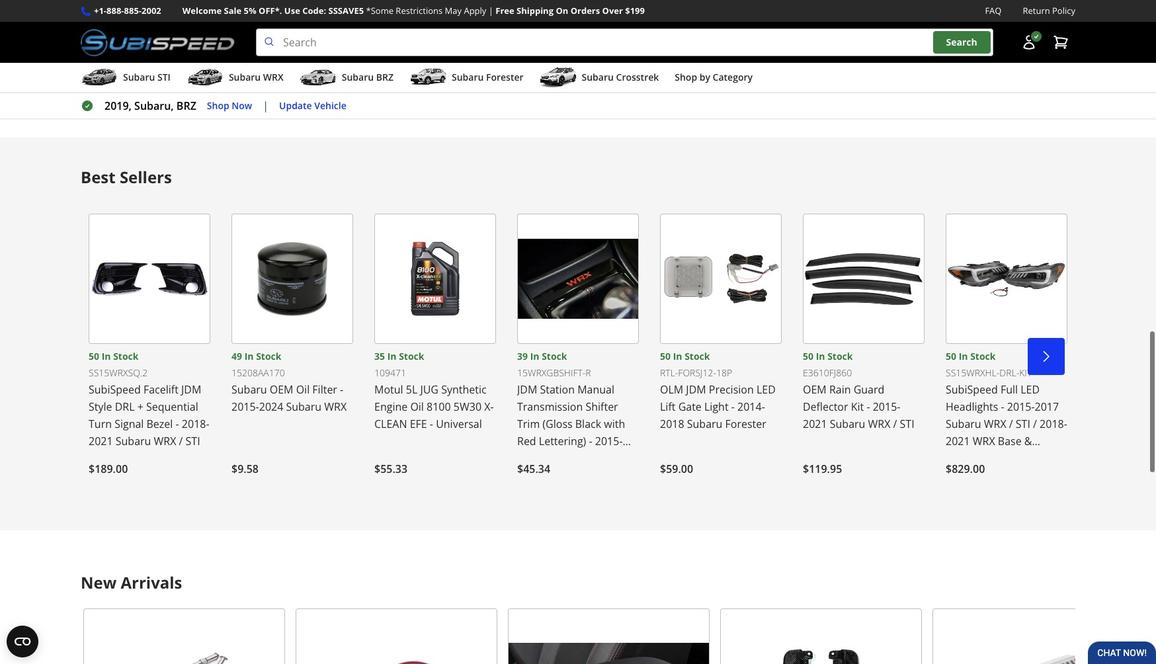 Task type: vqa. For each thing, say whether or not it's contained in the screenshot.
2015-
yes



Task type: locate. For each thing, give the bounding box(es) containing it.
ss15wrxhl-
[[946, 367, 1000, 379]]

- right filter at bottom
[[340, 382, 343, 397]]

5 stock from the left
[[685, 350, 710, 363]]

jdm station manual transmission shifter trim (gloss black with red lettering) - 2015-2021 subaru wrx image
[[517, 214, 639, 344]]

2 subispeed from the left
[[946, 382, 998, 397]]

on
[[556, 5, 568, 17]]

0 horizontal spatial oil
[[296, 382, 310, 397]]

50 inside 50 in stock rtl-forsj12-18p olm jdm precision led lift gate light - 2014- 2018 subaru forester
[[660, 350, 671, 363]]

5w30
[[454, 400, 482, 414]]

drl-
[[1000, 367, 1020, 379]]

brz left a subaru forester thumbnail image
[[376, 71, 394, 83]]

forester down "2014-"
[[725, 417, 767, 431]]

jdm up transmission
[[517, 382, 537, 397]]

now for shop now link to the left
[[232, 99, 252, 112]]

- inside '50 in stock ss15wrxhl-drl-kit subispeed full led headlights - 2015-2017 subaru wrx / sti / 2018- 2021 wrx base & premium'
[[1001, 400, 1005, 414]]

new up subaru crosstrek
[[598, 15, 646, 44]]

stock up 'e3610fj860'
[[828, 350, 853, 363]]

1 horizontal spatial oil
[[410, 400, 424, 414]]

shop now down subaru wrx dropdown button
[[207, 99, 252, 112]]

2 2018- from the left
[[1040, 417, 1068, 431]]

50 inside 50 in stock e3610fj860 oem rain guard deflector kit - 2015- 2021 subaru wrx / sti
[[803, 350, 814, 363]]

quality. innovation. performance.
[[94, 15, 453, 44]]

led inside 50 in stock rtl-forsj12-18p olm jdm precision led lift gate light - 2014- 2018 subaru forester
[[757, 382, 776, 397]]

forester left a subaru crosstrek thumbnail image
[[486, 71, 524, 83]]

in for olm jdm precision led lift gate light - 2014- 2018 subaru forester
[[673, 350, 682, 363]]

2015- inside 49 in stock 15208aa170 subaru oem oil filter - 2015-2024 subaru wrx
[[232, 400, 259, 414]]

lettering)
[[539, 434, 586, 449]]

over
[[602, 5, 623, 17]]

0 horizontal spatial subispeed
[[89, 382, 141, 397]]

new
[[598, 15, 646, 44], [81, 572, 117, 593]]

in inside 50 in stock rtl-forsj12-18p olm jdm precision led lift gate light - 2014- 2018 subaru forester
[[673, 350, 682, 363]]

/ inside 50 in stock e3610fj860 oem rain guard deflector kit - 2015- 2021 subaru wrx / sti
[[893, 417, 897, 431]]

search button
[[933, 31, 991, 53]]

subaru brz
[[342, 71, 394, 83]]

- inside 39 in stock 15wrxgbshift-r jdm station manual transmission shifter trim (gloss black with red lettering) - 2015- 2021 subaru wrx
[[589, 434, 592, 449]]

2 led from the left
[[1021, 382, 1040, 397]]

1 horizontal spatial 2018-
[[1040, 417, 1068, 431]]

1 vertical spatial shop now link
[[207, 98, 252, 113]]

a subaru sti thumbnail image image
[[81, 68, 118, 87]]

stock for oem
[[828, 350, 853, 363]]

2018- down sequential
[[182, 417, 209, 431]]

1 vertical spatial oil
[[410, 400, 424, 414]]

in right 35 at the left bottom of page
[[387, 350, 397, 363]]

2015- down full
[[1007, 400, 1035, 414]]

5 in from the left
[[673, 350, 682, 363]]

in inside 50 in stock ss15wrxsq.2 subispeed facelift jdm style drl + sequential turn signal bezel - 2018- 2021 subaru wrx / sti
[[102, 350, 111, 363]]

gate
[[678, 400, 702, 414]]

in right 39
[[530, 350, 539, 363]]

oil inside 49 in stock 15208aa170 subaru oem oil filter - 2015-2024 subaru wrx
[[296, 382, 310, 397]]

wrx down filter at bottom
[[324, 400, 347, 414]]

2 oem from the left
[[803, 382, 827, 397]]

2015- down guard
[[873, 400, 901, 414]]

shop by category button
[[675, 66, 753, 92]]

1 led from the left
[[757, 382, 776, 397]]

style
[[89, 400, 112, 414]]

update vehicle
[[279, 99, 346, 112]]

stock up the ss15wrxsq.2
[[113, 350, 139, 363]]

oem rain guard deflector kit - 2015-2021 subaru wrx / sti image
[[803, 214, 925, 344]]

3 stock from the left
[[399, 350, 424, 363]]

universal
[[436, 417, 482, 431]]

50 inside 50 in stock ss15wrxsq.2 subispeed facelift jdm style drl + sequential turn signal bezel - 2018- 2021 subaru wrx / sti
[[89, 350, 99, 363]]

0 horizontal spatial oem
[[270, 382, 293, 397]]

in inside 49 in stock 15208aa170 subaru oem oil filter - 2015-2024 subaru wrx
[[245, 350, 254, 363]]

wrx down bezel
[[154, 434, 176, 449]]

a subaru crosstrek thumbnail image image
[[539, 68, 577, 87]]

2018- inside 50 in stock ss15wrxsq.2 subispeed facelift jdm style drl + sequential turn signal bezel - 2018- 2021 subaru wrx / sti
[[182, 417, 209, 431]]

in
[[102, 350, 111, 363], [245, 350, 254, 363], [387, 350, 397, 363], [530, 350, 539, 363], [673, 350, 682, 363], [816, 350, 825, 363], [959, 350, 968, 363]]

0 horizontal spatial led
[[757, 382, 776, 397]]

$9.58
[[232, 462, 259, 476]]

2 jdm from the left
[[517, 382, 537, 397]]

drl
[[115, 400, 135, 414]]

sssave5
[[328, 5, 364, 17]]

oem up deflector
[[803, 382, 827, 397]]

0 vertical spatial oil
[[296, 382, 310, 397]]

2002
[[142, 5, 161, 17]]

stock inside 49 in stock 15208aa170 subaru oem oil filter - 2015-2024 subaru wrx
[[256, 350, 281, 363]]

2021 down red
[[517, 451, 541, 466]]

4 in from the left
[[530, 350, 539, 363]]

1 horizontal spatial oem
[[803, 382, 827, 397]]

- inside 50 in stock e3610fj860 oem rain guard deflector kit - 2015- 2021 subaru wrx / sti
[[867, 400, 870, 414]]

red
[[517, 434, 536, 449]]

stock for motul
[[399, 350, 424, 363]]

109471
[[374, 367, 406, 379]]

7 stock from the left
[[970, 350, 996, 363]]

1 subispeed from the left
[[89, 382, 141, 397]]

2015- down 15208aa170
[[232, 400, 259, 414]]

4 stock from the left
[[542, 350, 567, 363]]

2 horizontal spatial jdm
[[686, 382, 706, 397]]

stock for r
[[542, 350, 567, 363]]

free
[[496, 5, 514, 17]]

shop now down search input field
[[611, 61, 656, 74]]

steering
[[651, 15, 739, 44]]

search input field
[[256, 29, 994, 56]]

in up rtl-
[[673, 350, 682, 363]]

0 vertical spatial now
[[636, 61, 656, 74]]

ss15wrxsq.2
[[89, 367, 148, 379]]

subispeed down the ss15wrxsq.2
[[89, 382, 141, 397]]

1 stock from the left
[[113, 350, 139, 363]]

2 50 from the left
[[660, 350, 671, 363]]

subaru
[[123, 71, 155, 83], [229, 71, 261, 83], [342, 71, 374, 83], [452, 71, 484, 83], [582, 71, 614, 83], [232, 382, 267, 397], [286, 400, 322, 414], [687, 417, 723, 431], [830, 417, 865, 431], [946, 417, 981, 431], [116, 434, 151, 449], [544, 451, 580, 466]]

2021 inside 50 in stock e3610fj860 oem rain guard deflector kit - 2015- 2021 subaru wrx / sti
[[803, 417, 827, 431]]

1 vertical spatial |
[[263, 99, 269, 113]]

3 in from the left
[[387, 350, 397, 363]]

update
[[279, 99, 312, 112]]

2015-
[[232, 400, 259, 414], [873, 400, 901, 414], [1007, 400, 1035, 414], [595, 434, 623, 449]]

4 50 from the left
[[946, 350, 957, 363]]

| left free
[[489, 5, 493, 17]]

subaru inside '50 in stock ss15wrxhl-drl-kit subispeed full led headlights - 2015-2017 subaru wrx / sti / 2018- 2021 wrx base & premium'
[[946, 417, 981, 431]]

50 up ss15wrxhl-
[[946, 350, 957, 363]]

stock inside 50 in stock e3610fj860 oem rain guard deflector kit - 2015- 2021 subaru wrx / sti
[[828, 350, 853, 363]]

oil
[[296, 382, 310, 397], [410, 400, 424, 414]]

- inside 50 in stock rtl-forsj12-18p olm jdm precision led lift gate light - 2014- 2018 subaru forester
[[731, 400, 735, 414]]

$199
[[625, 5, 645, 17]]

6 in from the left
[[816, 350, 825, 363]]

0 vertical spatial shop now
[[611, 61, 656, 74]]

50 inside '50 in stock ss15wrxhl-drl-kit subispeed full led headlights - 2015-2017 subaru wrx / sti / 2018- 2021 wrx base & premium'
[[946, 350, 957, 363]]

shop now link
[[598, 54, 670, 82], [207, 98, 252, 113]]

50 in stock rtl-forsj12-18p olm jdm precision led lift gate light - 2014- 2018 subaru forester
[[660, 350, 776, 431]]

1 horizontal spatial brz
[[376, 71, 394, 83]]

in up ss15wrxhl-
[[959, 350, 968, 363]]

oil left filter at bottom
[[296, 382, 310, 397]]

a subaru wrx thumbnail image image
[[186, 68, 224, 87]]

0 vertical spatial new
[[598, 15, 646, 44]]

stock inside 35 in stock 109471 motul 5l jug synthetic engine oil 8100 5w30 x- clean efe - universal
[[399, 350, 424, 363]]

3 jdm from the left
[[686, 382, 706, 397]]

wrx up update
[[263, 71, 284, 83]]

stock inside 39 in stock 15wrxgbshift-r jdm station manual transmission shifter trim (gloss black with red lettering) - 2015- 2021 subaru wrx
[[542, 350, 567, 363]]

1 50 from the left
[[89, 350, 99, 363]]

1 horizontal spatial now
[[636, 61, 656, 74]]

shop
[[107, 61, 130, 74], [611, 61, 634, 74], [675, 71, 697, 83], [207, 99, 229, 112]]

2015- down with
[[595, 434, 623, 449]]

0 horizontal spatial new
[[81, 572, 117, 593]]

stock up 15208aa170
[[256, 350, 281, 363]]

1 2018- from the left
[[182, 417, 209, 431]]

0 vertical spatial |
[[489, 5, 493, 17]]

led down "kit"
[[1021, 382, 1040, 397]]

2 stock from the left
[[256, 350, 281, 363]]

oem inside 49 in stock 15208aa170 subaru oem oil filter - 2015-2024 subaru wrx
[[270, 382, 293, 397]]

- inside 50 in stock ss15wrxsq.2 subispeed facelift jdm style drl + sequential turn signal bezel - 2018- 2021 subaru wrx / sti
[[176, 417, 179, 431]]

in inside 39 in stock 15wrxgbshift-r jdm station manual transmission shifter trim (gloss black with red lettering) - 2015- 2021 subaru wrx
[[530, 350, 539, 363]]

jdm down "forsj12-"
[[686, 382, 706, 397]]

black
[[575, 417, 601, 431]]

$45.34
[[517, 462, 550, 476]]

now down search input field
[[636, 61, 656, 74]]

50 for olm jdm precision led lift gate light - 2014- 2018 subaru forester
[[660, 350, 671, 363]]

2015- inside '50 in stock ss15wrxhl-drl-kit subispeed full led headlights - 2015-2017 subaru wrx / sti / 2018- 2021 wrx base & premium'
[[1007, 400, 1035, 414]]

oem up 2024
[[270, 382, 293, 397]]

jdm inside 50 in stock rtl-forsj12-18p olm jdm precision led lift gate light - 2014- 2018 subaru forester
[[686, 382, 706, 397]]

|
[[489, 5, 493, 17], [263, 99, 269, 113]]

1 horizontal spatial shop now
[[611, 61, 656, 74]]

50 for subispeed facelift jdm style drl + sequential turn signal bezel - 2018- 2021 subaru wrx / sti
[[89, 350, 99, 363]]

0 horizontal spatial |
[[263, 99, 269, 113]]

2021 up premium
[[946, 434, 970, 449]]

1 vertical spatial new
[[81, 572, 117, 593]]

1 vertical spatial brz
[[177, 99, 196, 113]]

18p
[[716, 367, 732, 379]]

2 in from the left
[[245, 350, 254, 363]]

light
[[704, 400, 729, 414]]

6 stock from the left
[[828, 350, 853, 363]]

wheels
[[745, 15, 821, 44]]

in inside '50 in stock ss15wrxhl-drl-kit subispeed full led headlights - 2015-2017 subaru wrx / sti / 2018- 2021 wrx base & premium'
[[959, 350, 968, 363]]

jdm up sequential
[[181, 382, 201, 397]]

shop now link down subaru wrx dropdown button
[[207, 98, 252, 113]]

open widget image
[[7, 626, 38, 658]]

stock inside 50 in stock ss15wrxsq.2 subispeed facelift jdm style drl + sequential turn signal bezel - 2018- 2021 subaru wrx / sti
[[113, 350, 139, 363]]

innovation.
[[183, 15, 305, 44]]

0 horizontal spatial shop now
[[207, 99, 252, 112]]

2021 down turn
[[89, 434, 113, 449]]

+1-888-885-2002
[[94, 5, 161, 17]]

15208aa170
[[232, 367, 285, 379]]

(gloss
[[543, 417, 573, 431]]

stock for subispeed
[[113, 350, 139, 363]]

3 50 from the left
[[803, 350, 814, 363]]

subaru sti button
[[81, 66, 171, 92]]

*some
[[366, 5, 394, 17]]

1 horizontal spatial shop now link
[[598, 54, 670, 82]]

kit
[[1020, 367, 1032, 379]]

shop now link down $199
[[598, 54, 670, 82]]

sti inside dropdown button
[[157, 71, 171, 83]]

0 horizontal spatial 2018-
[[182, 417, 209, 431]]

r
[[586, 367, 591, 379]]

sale
[[224, 5, 242, 17]]

50 up 'e3610fj860'
[[803, 350, 814, 363]]

stock up "forsj12-"
[[685, 350, 710, 363]]

| left update
[[263, 99, 269, 113]]

subaru oem oil filter - 2015-2024 subaru wrx image
[[232, 214, 353, 344]]

stock up 109471
[[399, 350, 424, 363]]

0 vertical spatial shop now link
[[598, 54, 670, 82]]

in inside 50 in stock e3610fj860 oem rain guard deflector kit - 2015- 2021 subaru wrx / sti
[[816, 350, 825, 363]]

oem
[[270, 382, 293, 397], [803, 382, 827, 397]]

2018-
[[182, 417, 209, 431], [1040, 417, 1068, 431]]

kit
[[851, 400, 864, 414]]

0 vertical spatial brz
[[376, 71, 394, 83]]

1 in from the left
[[102, 350, 111, 363]]

led up "2014-"
[[757, 382, 776, 397]]

synthetic
[[441, 382, 487, 397]]

1 vertical spatial now
[[232, 99, 252, 112]]

1 horizontal spatial subispeed
[[946, 382, 998, 397]]

stock inside '50 in stock ss15wrxhl-drl-kit subispeed full led headlights - 2015-2017 subaru wrx / sti / 2018- 2021 wrx base & premium'
[[970, 350, 996, 363]]

update vehicle button
[[279, 98, 346, 113]]

39
[[517, 350, 528, 363]]

- right bezel
[[176, 417, 179, 431]]

- right light
[[731, 400, 735, 414]]

may
[[445, 5, 462, 17]]

wrx inside 39 in stock 15wrxgbshift-r jdm station manual transmission shifter trim (gloss black with red lettering) - 2015- 2021 subaru wrx
[[582, 451, 605, 466]]

888-
[[107, 5, 124, 17]]

50
[[89, 350, 99, 363], [660, 350, 671, 363], [803, 350, 814, 363], [946, 350, 957, 363]]

in up the ss15wrxsq.2
[[102, 350, 111, 363]]

2021 down deflector
[[803, 417, 827, 431]]

- right efe
[[430, 417, 433, 431]]

in right 49
[[245, 350, 254, 363]]

now down subaru wrx dropdown button
[[232, 99, 252, 112]]

engine
[[374, 400, 408, 414]]

now for right shop now link
[[636, 61, 656, 74]]

subispeed down ss15wrxhl-
[[946, 382, 998, 397]]

jdm inside 39 in stock 15wrxgbshift-r jdm station manual transmission shifter trim (gloss black with red lettering) - 2015- 2021 subaru wrx
[[517, 382, 537, 397]]

1 jdm from the left
[[181, 382, 201, 397]]

new arrivals
[[81, 572, 182, 593]]

- down the black
[[589, 434, 592, 449]]

885-
[[124, 5, 142, 17]]

wrx down the black
[[582, 451, 605, 466]]

1 vertical spatial forester
[[725, 417, 767, 431]]

50 up the ss15wrxsq.2
[[89, 350, 99, 363]]

50 up rtl-
[[660, 350, 671, 363]]

sellers
[[120, 166, 172, 188]]

subaru,
[[134, 99, 174, 113]]

stock up ss15wrxhl-
[[970, 350, 996, 363]]

subispeed logo image
[[81, 29, 235, 56]]

1 horizontal spatial new
[[598, 15, 646, 44]]

stock inside 50 in stock rtl-forsj12-18p olm jdm precision led lift gate light - 2014- 2018 subaru forester
[[685, 350, 710, 363]]

- down full
[[1001, 400, 1005, 414]]

1 oem from the left
[[270, 382, 293, 397]]

2018- down '2017'
[[1040, 417, 1068, 431]]

0 vertical spatial forester
[[486, 71, 524, 83]]

0 horizontal spatial now
[[232, 99, 252, 112]]

0 horizontal spatial jdm
[[181, 382, 201, 397]]

50 in stock e3610fj860 oem rain guard deflector kit - 2015- 2021 subaru wrx / sti
[[803, 350, 915, 431]]

- right 'kit'
[[867, 400, 870, 414]]

in inside 35 in stock 109471 motul 5l jug synthetic engine oil 8100 5w30 x- clean efe - universal
[[387, 350, 397, 363]]

subaru inside 50 in stock ss15wrxsq.2 subispeed facelift jdm style drl + sequential turn signal bezel - 2018- 2021 subaru wrx / sti
[[116, 434, 151, 449]]

efe
[[410, 417, 427, 431]]

1 vertical spatial shop now
[[207, 99, 252, 112]]

subispeed inside 50 in stock ss15wrxsq.2 subispeed facelift jdm style drl + sequential turn signal bezel - 2018- 2021 subaru wrx / sti
[[89, 382, 141, 397]]

stock up 15wrxgbshift-
[[542, 350, 567, 363]]

1 horizontal spatial jdm
[[517, 382, 537, 397]]

code:
[[302, 5, 326, 17]]

oil up efe
[[410, 400, 424, 414]]

brz right subaru, in the left of the page
[[177, 99, 196, 113]]

new left arrivals
[[81, 572, 117, 593]]

shop inside dropdown button
[[675, 71, 697, 83]]

subaru forester button
[[409, 66, 524, 92]]

wrx down guard
[[868, 417, 891, 431]]

7 in from the left
[[959, 350, 968, 363]]

-
[[340, 382, 343, 397], [731, 400, 735, 414], [867, 400, 870, 414], [1001, 400, 1005, 414], [176, 417, 179, 431], [430, 417, 433, 431], [589, 434, 592, 449]]

0 horizontal spatial forester
[[486, 71, 524, 83]]

1 horizontal spatial forester
[[725, 417, 767, 431]]

in up 'e3610fj860'
[[816, 350, 825, 363]]

1 horizontal spatial led
[[1021, 382, 1040, 397]]



Task type: describe. For each thing, give the bounding box(es) containing it.
oil inside 35 in stock 109471 motul 5l jug synthetic engine oil 8100 5w30 x- clean efe - universal
[[410, 400, 424, 414]]

35
[[374, 350, 385, 363]]

50 in stock ss15wrxsq.2 subispeed facelift jdm style drl + sequential turn signal bezel - 2018- 2021 subaru wrx / sti
[[89, 350, 209, 449]]

jdm inside 50 in stock ss15wrxsq.2 subispeed facelift jdm style drl + sequential turn signal bezel - 2018- 2021 subaru wrx / sti
[[181, 382, 201, 397]]

8100
[[427, 400, 451, 414]]

return
[[1023, 5, 1050, 17]]

2024
[[259, 400, 283, 414]]

$189.00
[[89, 462, 128, 476]]

motul 5l jug synthetic engine oil 8100 5w30 x-clean efe - universal image
[[374, 214, 496, 344]]

49
[[232, 350, 242, 363]]

filter
[[312, 382, 337, 397]]

50 for subispeed full led headlights - 2015-2017 subaru wrx / sti / 2018- 2021 wrx base & premium
[[946, 350, 957, 363]]

forsj12-
[[678, 367, 716, 379]]

factionfab
[[884, 15, 999, 44]]

brz inside dropdown button
[[376, 71, 394, 83]]

+1-888-885-2002 link
[[94, 4, 161, 18]]

in for subaru oem oil filter - 2015-2024 subaru wrx
[[245, 350, 254, 363]]

lift
[[660, 400, 676, 414]]

subaru inside 39 in stock 15wrxgbshift-r jdm station manual transmission shifter trim (gloss black with red lettering) - 2015- 2021 subaru wrx
[[544, 451, 580, 466]]

50 for oem rain guard deflector kit - 2015- 2021 subaru wrx / sti
[[803, 350, 814, 363]]

forester inside dropdown button
[[486, 71, 524, 83]]

$829.00
[[946, 462, 985, 476]]

2018- inside '50 in stock ss15wrxhl-drl-kit subispeed full led headlights - 2015-2017 subaru wrx / sti / 2018- 2021 wrx base & premium'
[[1040, 417, 1068, 431]]

in for subispeed facelift jdm style drl + sequential turn signal bezel - 2018- 2021 subaru wrx / sti
[[102, 350, 111, 363]]

2021 inside 50 in stock ss15wrxsq.2 subispeed facelift jdm style drl + sequential turn signal bezel - 2018- 2021 subaru wrx / sti
[[89, 434, 113, 449]]

motul
[[374, 382, 403, 397]]

clean
[[374, 417, 407, 431]]

2019, subaru, brz
[[105, 99, 196, 113]]

shop grimmspeed link
[[94, 54, 203, 82]]

wrx inside 50 in stock e3610fj860 oem rain guard deflector kit - 2015- 2021 subaru wrx / sti
[[868, 417, 891, 431]]

subaru brz button
[[299, 66, 394, 92]]

subaru wrx
[[229, 71, 284, 83]]

in for motul 5l jug synthetic engine oil 8100 5w30 x- clean efe - universal
[[387, 350, 397, 363]]

49 in stock 15208aa170 subaru oem oil filter - 2015-2024 subaru wrx
[[232, 350, 347, 414]]

new for new arrivals
[[81, 572, 117, 593]]

button image
[[1021, 34, 1037, 50]]

arrivals
[[121, 572, 182, 593]]

2021 inside 39 in stock 15wrxgbshift-r jdm station manual transmission shifter trim (gloss black with red lettering) - 2015- 2021 subaru wrx
[[517, 451, 541, 466]]

transmission
[[517, 400, 583, 414]]

headlights
[[946, 400, 998, 414]]

premium
[[946, 451, 991, 466]]

subispeed facelift jdm style drl + sequential turn signal bezel - 2018-2021 subaru wrx / sti image
[[89, 214, 210, 344]]

led inside '50 in stock ss15wrxhl-drl-kit subispeed full led headlights - 2015-2017 subaru wrx / sti / 2018- 2021 wrx base & premium'
[[1021, 382, 1040, 397]]

- inside 35 in stock 109471 motul 5l jug synthetic engine oil 8100 5w30 x- clean efe - universal
[[430, 417, 433, 431]]

subaru crosstrek button
[[539, 66, 659, 92]]

use
[[284, 5, 300, 17]]

jug
[[420, 382, 439, 397]]

stock for forsj12-
[[685, 350, 710, 363]]

subispeed full led headlights - 2015-2017 subaru wrx / sti / 2018-2021 wrx base & premium image
[[946, 214, 1068, 344]]

subaru inside 50 in stock e3610fj860 oem rain guard deflector kit - 2015- 2021 subaru wrx / sti
[[830, 417, 865, 431]]

signal
[[115, 417, 144, 431]]

return policy
[[1023, 5, 1076, 17]]

oem inside 50 in stock e3610fj860 oem rain guard deflector kit - 2015- 2021 subaru wrx / sti
[[803, 382, 827, 397]]

sti inside '50 in stock ss15wrxhl-drl-kit subispeed full led headlights - 2015-2017 subaru wrx / sti / 2018- 2021 wrx base & premium'
[[1016, 417, 1031, 431]]

$59.00
[[660, 462, 693, 476]]

shop now for right shop now link
[[611, 61, 656, 74]]

precision
[[709, 382, 754, 397]]

best
[[81, 166, 116, 188]]

wrx inside subaru wrx dropdown button
[[263, 71, 284, 83]]

sti inside 50 in stock e3610fj860 oem rain guard deflector kit - 2015- 2021 subaru wrx / sti
[[900, 417, 915, 431]]

shipping
[[517, 5, 554, 17]]

olm
[[660, 382, 683, 397]]

+1-
[[94, 5, 107, 17]]

subaru forester
[[452, 71, 524, 83]]

performance.
[[310, 15, 453, 44]]

shop by category
[[675, 71, 753, 83]]

wrx inside 50 in stock ss15wrxsq.2 subispeed facelift jdm style drl + sequential turn signal bezel - 2018- 2021 subaru wrx / sti
[[154, 434, 176, 449]]

wrx up premium
[[973, 434, 995, 449]]

new for new steering wheels from factionfab
[[598, 15, 646, 44]]

category
[[713, 71, 753, 83]]

$55.33
[[374, 462, 408, 476]]

shifter
[[586, 400, 618, 414]]

faq link
[[985, 4, 1002, 18]]

best sellers
[[81, 166, 172, 188]]

restrictions
[[396, 5, 443, 17]]

/ inside 50 in stock ss15wrxsq.2 subispeed facelift jdm style drl + sequential turn signal bezel - 2018- 2021 subaru wrx / sti
[[179, 434, 183, 449]]

5l
[[406, 382, 418, 397]]

subaru crosstrek
[[582, 71, 659, 83]]

orders
[[571, 5, 600, 17]]

50 in stock ss15wrxhl-drl-kit subispeed full led headlights - 2015-2017 subaru wrx / sti / 2018- 2021 wrx base & premium
[[946, 350, 1068, 466]]

by
[[700, 71, 710, 83]]

shop now for shop now link to the left
[[207, 99, 252, 112]]

2021 inside '50 in stock ss15wrxhl-drl-kit subispeed full led headlights - 2015-2017 subaru wrx / sti / 2018- 2021 wrx base & premium'
[[946, 434, 970, 449]]

rain
[[829, 382, 851, 397]]

subaru inside 50 in stock rtl-forsj12-18p olm jdm precision led lift gate light - 2014- 2018 subaru forester
[[687, 417, 723, 431]]

olm jdm precision led lift gate light - 2014-2018 subaru forester image
[[660, 214, 782, 344]]

welcome sale 5% off*. use code: sssave5 *some restrictions may apply | free shipping on orders over $199
[[182, 5, 645, 17]]

2019,
[[105, 99, 132, 113]]

from
[[826, 15, 878, 44]]

a subaru forester thumbnail image image
[[409, 68, 446, 87]]

- inside 49 in stock 15208aa170 subaru oem oil filter - 2015-2024 subaru wrx
[[340, 382, 343, 397]]

wrx inside 49 in stock 15208aa170 subaru oem oil filter - 2015-2024 subaru wrx
[[324, 400, 347, 414]]

39 in stock 15wrxgbshift-r jdm station manual transmission shifter trim (gloss black with red lettering) - 2015- 2021 subaru wrx
[[517, 350, 625, 466]]

sequential
[[146, 400, 198, 414]]

facelift
[[143, 382, 179, 397]]

subispeed inside '50 in stock ss15wrxhl-drl-kit subispeed full led headlights - 2015-2017 subaru wrx / sti / 2018- 2021 wrx base & premium'
[[946, 382, 998, 397]]

sti inside 50 in stock ss15wrxsq.2 subispeed facelift jdm style drl + sequential turn signal bezel - 2018- 2021 subaru wrx / sti
[[186, 434, 200, 449]]

&
[[1025, 434, 1032, 449]]

vehicle
[[314, 99, 346, 112]]

base
[[998, 434, 1022, 449]]

full
[[1001, 382, 1018, 397]]

in for oem rain guard deflector kit - 2015- 2021 subaru wrx / sti
[[816, 350, 825, 363]]

stock for subaru
[[256, 350, 281, 363]]

0 horizontal spatial shop now link
[[207, 98, 252, 113]]

station
[[540, 382, 575, 397]]

0 horizontal spatial brz
[[177, 99, 196, 113]]

subaru sti
[[123, 71, 171, 83]]

forester inside 50 in stock rtl-forsj12-18p olm jdm precision led lift gate light - 2014- 2018 subaru forester
[[725, 417, 767, 431]]

2015- inside 39 in stock 15wrxgbshift-r jdm station manual transmission shifter trim (gloss black with red lettering) - 2015- 2021 subaru wrx
[[595, 434, 623, 449]]

faq
[[985, 5, 1002, 17]]

1 horizontal spatial |
[[489, 5, 493, 17]]

in for subispeed full led headlights - 2015-2017 subaru wrx / sti / 2018- 2021 wrx base & premium
[[959, 350, 968, 363]]

with
[[604, 417, 625, 431]]

2015- inside 50 in stock e3610fj860 oem rain guard deflector kit - 2015- 2021 subaru wrx / sti
[[873, 400, 901, 414]]

crosstrek
[[616, 71, 659, 83]]

in for jdm station manual transmission shifter trim (gloss black with red lettering) - 2015- 2021 subaru wrx
[[530, 350, 539, 363]]

$119.95
[[803, 462, 842, 476]]

off*.
[[259, 5, 282, 17]]

x-
[[484, 400, 494, 414]]

e3610fj860
[[803, 367, 852, 379]]

wrx up base
[[984, 417, 1007, 431]]

new steering wheels from factionfab
[[598, 15, 999, 44]]

policy
[[1052, 5, 1076, 17]]

a subaru brz thumbnail image image
[[299, 68, 337, 87]]

rtl-
[[660, 367, 678, 379]]

2018
[[660, 417, 684, 431]]

stock for drl-
[[970, 350, 996, 363]]



